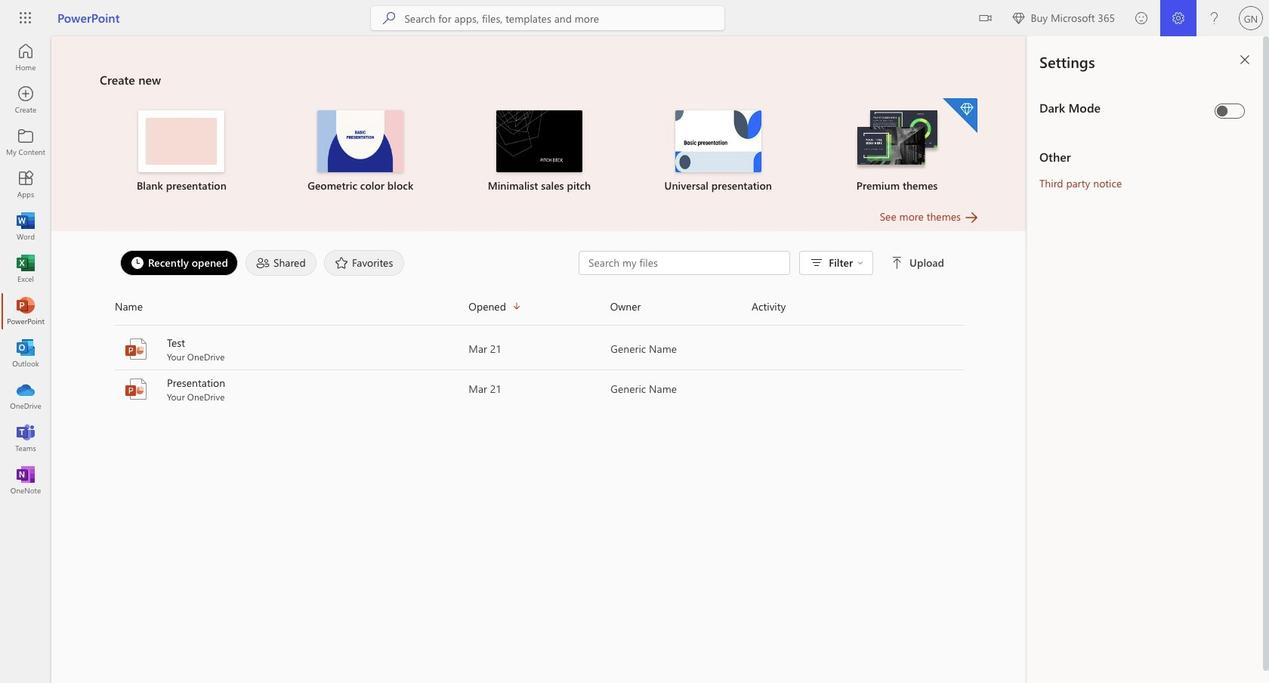 Task type: vqa. For each thing, say whether or not it's contained in the screenshot.
Blank presentation
no



Task type: locate. For each thing, give the bounding box(es) containing it.
banner
[[0, 0, 1270, 39]]

universal presentation image
[[676, 110, 762, 172]]

tab
[[116, 250, 242, 276], [242, 250, 320, 276], [320, 250, 409, 276]]

0 vertical spatial powerpoint image
[[124, 337, 148, 361]]

powerpoint image for name test cell
[[124, 337, 148, 361]]

powerpoint image
[[124, 337, 148, 361], [124, 377, 148, 401]]

outlook image
[[18, 346, 33, 361]]

navigation
[[0, 36, 51, 502]]

region
[[983, 36, 1270, 683], [1028, 36, 1270, 683]]

main content
[[51, 36, 1028, 410]]

None search field
[[371, 6, 725, 30]]

excel image
[[18, 262, 33, 277]]

shared element
[[246, 250, 317, 276]]

1 tab from the left
[[116, 250, 242, 276]]

minimalist sales pitch element
[[459, 110, 620, 194]]

2 powerpoint image from the top
[[124, 377, 148, 401]]

powerpoint image inside name presentation cell
[[124, 377, 148, 401]]

1 vertical spatial powerpoint image
[[124, 377, 148, 401]]

onenote image
[[18, 473, 33, 488]]

universal presentation element
[[638, 110, 799, 194]]

gn image
[[1240, 6, 1264, 30]]

list
[[100, 97, 980, 209]]

geometric color block image
[[318, 110, 404, 172]]

recently opened element
[[120, 250, 238, 276]]

premium themes element
[[817, 98, 978, 194]]

favorites element
[[324, 250, 405, 276]]

tab list
[[116, 246, 579, 280]]

powerpoint image inside name test cell
[[124, 337, 148, 361]]

2 tab from the left
[[242, 250, 320, 276]]

1 region from the left
[[983, 36, 1270, 683]]

1 powerpoint image from the top
[[124, 337, 148, 361]]

create image
[[18, 92, 33, 107]]

row
[[115, 295, 965, 326]]

premium themes image
[[855, 110, 941, 171]]

minimalist sales pitch image
[[497, 110, 583, 172]]

word image
[[18, 219, 33, 234]]

Search my files text field
[[587, 256, 782, 271]]

powerpoint image for name presentation cell on the bottom
[[124, 377, 148, 401]]

geometric color block element
[[280, 110, 441, 194]]

application
[[0, 36, 1028, 683]]

Search box. Suggestions appear as you type. search field
[[405, 6, 725, 30]]

other element
[[1040, 149, 1252, 166]]

displaying 2 out of 2 files. status
[[579, 251, 948, 275]]

name presentation cell
[[115, 376, 469, 403]]



Task type: describe. For each thing, give the bounding box(es) containing it.
name test cell
[[115, 336, 469, 363]]

blank presentation element
[[101, 110, 262, 194]]

teams image
[[18, 431, 33, 446]]

dark mode element
[[1040, 100, 1210, 116]]

powerpoint image
[[18, 304, 33, 319]]

apps image
[[18, 177, 33, 192]]

2 region from the left
[[1028, 36, 1270, 683]]

my content image
[[18, 135, 33, 150]]

3 tab from the left
[[320, 250, 409, 276]]

onedrive image
[[18, 389, 33, 404]]

home image
[[18, 50, 33, 65]]

activity, column 4 of 4 column header
[[752, 295, 965, 319]]

premium templates diamond image
[[943, 98, 978, 133]]



